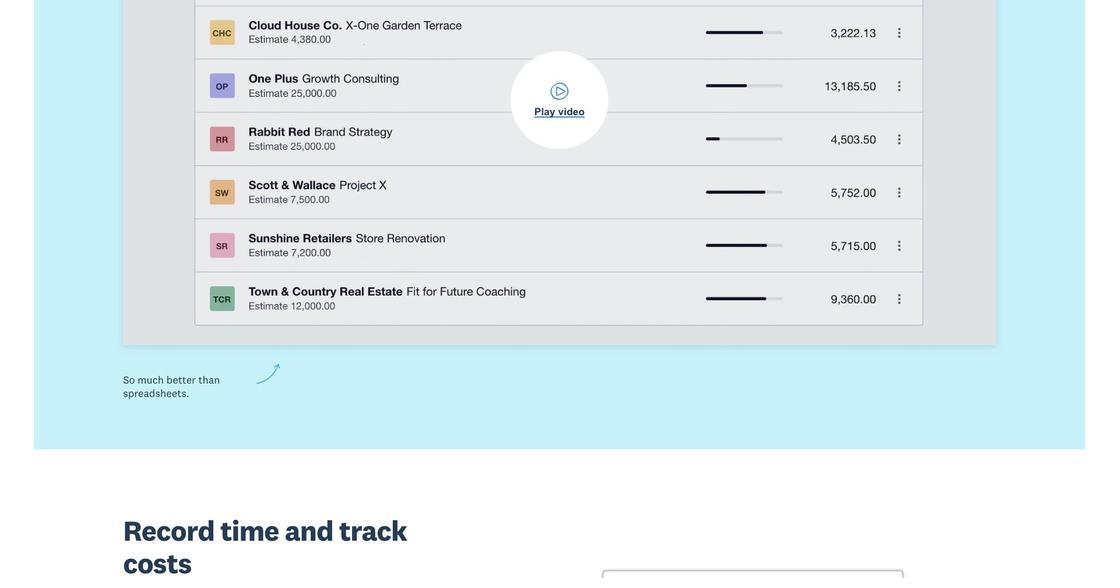 Task type: locate. For each thing, give the bounding box(es) containing it.
costs
[[123, 546, 191, 579]]

play video
[[534, 106, 585, 118]]

than
[[198, 374, 220, 387]]

time
[[220, 513, 279, 549]]

so
[[123, 374, 135, 387]]

video
[[558, 106, 585, 118]]



Task type: describe. For each thing, give the bounding box(es) containing it.
play video button
[[123, 0, 996, 346]]

record
[[123, 513, 215, 549]]

record time and track costs
[[123, 513, 407, 579]]

much
[[138, 374, 164, 387]]

project accounting software shows the time and costs spent on a project to date compared to the amounts budgeted. image
[[571, 539, 996, 579]]

play
[[534, 106, 555, 118]]

so much better than spreadsheets.
[[123, 374, 220, 400]]

better
[[166, 374, 196, 387]]

spreadsheets.
[[123, 387, 189, 400]]

track
[[339, 513, 407, 549]]

and
[[285, 513, 333, 549]]



Task type: vqa. For each thing, say whether or not it's contained in the screenshot.
Play video button
yes



